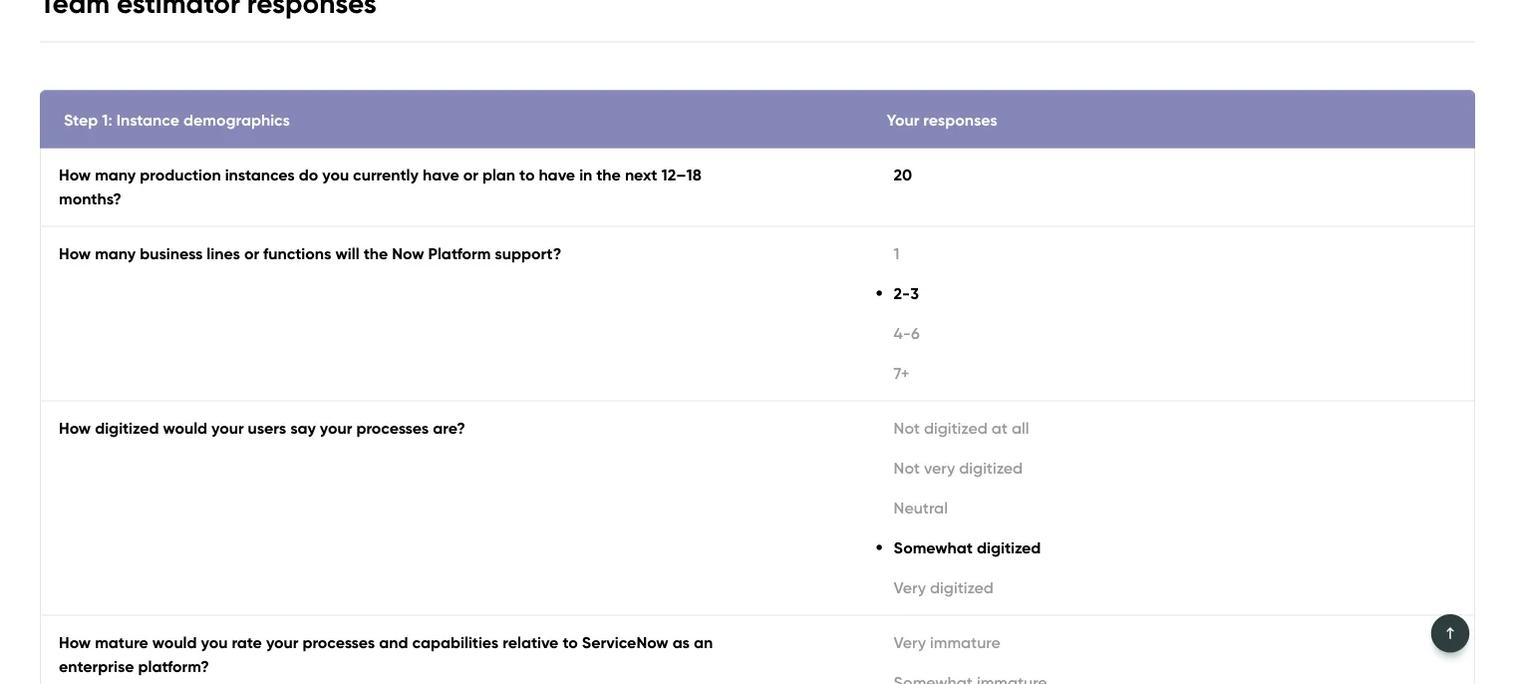 Task type: vqa. For each thing, say whether or not it's contained in the screenshot.
IT
no



Task type: locate. For each thing, give the bounding box(es) containing it.
0 horizontal spatial the
[[364, 244, 388, 263]]

you inside how mature would you rate your processes and capabilities relative to servicenow as an enterprise platform?
[[201, 633, 228, 652]]

the right will
[[364, 244, 388, 263]]

digitized for very
[[931, 578, 994, 597]]

get for get started
[[40, 83, 68, 102]]

servicenow
[[1035, 83, 1121, 102], [880, 218, 1140, 278], [1389, 374, 1474, 393], [582, 633, 669, 652]]

customer success center link
[[40, 36, 394, 59]]

how
[[59, 165, 91, 184], [59, 244, 91, 263], [59, 418, 91, 438], [59, 633, 91, 652]]

4 how from the top
[[59, 633, 91, 652]]

customer success center
[[176, 37, 388, 59]]

digitized for how
[[95, 418, 159, 438]]

how for how digitized would your users say your processes are?
[[59, 418, 91, 438]]

many inside how many production instances do you currently have or plan to have in the next 12–18 months?
[[95, 165, 136, 184]]

currently
[[353, 165, 419, 184]]

1 horizontal spatial have
[[539, 165, 576, 184]]

or inside how many production instances do you currently have or plan to have in the next 12–18 months?
[[463, 165, 479, 184]]

1 vertical spatial not
[[894, 458, 920, 478]]

your for your responses
[[887, 110, 920, 130]]

next
[[625, 165, 658, 184]]

2 vertical spatial the
[[911, 470, 935, 489]]

your inside the your servicenow® platform team establishes, maintains, and extends servicenow as a s
[[880, 374, 912, 393]]

extends
[[1327, 374, 1385, 393]]

and inside events and webinars link
[[614, 83, 643, 102]]

maintains,
[[1215, 374, 1289, 393]]

0 vertical spatial team
[[1352, 218, 1472, 278]]

and right events
[[614, 83, 643, 102]]

you left need
[[1335, 470, 1361, 489]]

0 vertical spatial many
[[95, 165, 136, 184]]

somewhat
[[894, 538, 973, 557]]

now
[[392, 244, 424, 263]]

to right plan
[[520, 165, 535, 184]]

1 2-3
[[894, 244, 919, 303]]

or left plan
[[463, 165, 479, 184]]

2 how from the top
[[59, 244, 91, 263]]

all
[[1015, 83, 1031, 102]]

1 get from the left
[[40, 83, 68, 102]]

te
[[1501, 470, 1516, 489]]

very
[[924, 458, 956, 478]]

many up months?
[[95, 165, 136, 184]]

2 not from the top
[[894, 458, 920, 478]]

estimator up servicenow®
[[880, 281, 1090, 340]]

you right do
[[322, 165, 349, 184]]

as left a
[[1478, 374, 1496, 393]]

1:
[[102, 110, 112, 130]]

servicenow platform team estimator
[[880, 218, 1472, 340]]

0 vertical spatial the
[[597, 165, 621, 184]]

how inside how mature would you rate your processes and capabilities relative to servicenow as an enterprise platform?
[[59, 633, 91, 652]]

very
[[894, 578, 927, 597], [894, 633, 927, 652]]

0 horizontal spatial team
[[1004, 470, 1044, 489]]

2 horizontal spatial the
[[911, 470, 935, 489]]

0 horizontal spatial get
[[40, 83, 68, 102]]

not for not digitized at all
[[894, 418, 920, 438]]

your for your servicenow® platform team establishes, maintains, and extends servicenow as a s
[[880, 374, 912, 393]]

not up use at the bottom right
[[894, 418, 920, 438]]

1 vertical spatial you
[[1335, 470, 1361, 489]]

1 vertical spatial processes
[[303, 633, 375, 652]]

your
[[212, 418, 244, 438], [320, 418, 352, 438], [1466, 470, 1497, 489], [266, 633, 299, 652]]

0 horizontal spatial you
[[201, 633, 228, 652]]

leading practices link
[[176, 73, 306, 113]]

or
[[463, 165, 479, 184], [244, 244, 259, 263]]

how many production instances do you currently have or plan to have in the next 12–18 months?
[[59, 165, 702, 208]]

2 very from the top
[[894, 633, 927, 652]]

your responses
[[887, 110, 998, 130]]

tools
[[355, 83, 392, 102]]

not left very on the right
[[894, 458, 920, 478]]

services
[[765, 83, 825, 102]]

many
[[95, 165, 136, 184], [95, 244, 136, 263], [1234, 470, 1275, 489]]

0 vertical spatial you
[[322, 165, 349, 184]]

get left support
[[874, 83, 902, 102]]

the right in
[[597, 165, 621, 184]]

1 horizontal spatial the
[[597, 165, 621, 184]]

have right currently
[[423, 165, 459, 184]]

0 horizontal spatial have
[[423, 165, 459, 184]]

1 horizontal spatial platform
[[939, 470, 1000, 489]]

team
[[1352, 218, 1472, 278], [1004, 470, 1044, 489]]

0 vertical spatial very
[[894, 578, 927, 597]]

would
[[163, 418, 208, 438], [152, 633, 197, 652]]

get
[[40, 83, 68, 102], [874, 83, 902, 102]]

need
[[1365, 470, 1403, 489]]

leading
[[176, 83, 235, 102]]

2 vertical spatial many
[[1234, 470, 1275, 489]]

business
[[140, 244, 203, 263]]

1 how from the top
[[59, 165, 91, 184]]

practices
[[239, 83, 306, 102]]

and right "tools"
[[396, 83, 426, 102]]

have
[[423, 165, 459, 184], [539, 165, 576, 184]]

your left te
[[1466, 470, 1497, 489]]

0 vertical spatial not
[[894, 418, 920, 438]]

processes
[[356, 418, 429, 438], [303, 633, 375, 652]]

0 horizontal spatial as
[[673, 633, 690, 652]]

3
[[911, 284, 919, 303]]

get started link
[[40, 73, 126, 113]]

will
[[336, 244, 360, 263]]

1 horizontal spatial team
[[1352, 218, 1472, 278]]

success
[[261, 37, 326, 59]]

as
[[1478, 374, 1496, 393], [673, 633, 690, 652]]

the inside how many production instances do you currently have or plan to have in the next 12–18 months?
[[597, 165, 621, 184]]

0 vertical spatial your
[[887, 110, 920, 130]]

many right "how" on the bottom right
[[1234, 470, 1275, 489]]

1 vertical spatial your
[[880, 374, 912, 393]]

2 vertical spatial you
[[201, 633, 228, 652]]

estimator left find
[[1048, 470, 1117, 489]]

1 horizontal spatial as
[[1478, 374, 1496, 393]]

1 vertical spatial would
[[152, 633, 197, 652]]

0 vertical spatial as
[[1478, 374, 1496, 393]]

0 vertical spatial would
[[163, 418, 208, 438]]

to
[[520, 165, 535, 184], [1121, 470, 1136, 489], [1407, 470, 1422, 489], [563, 633, 578, 652]]

your right say
[[320, 418, 352, 438]]

to right relative
[[563, 633, 578, 652]]

how inside how many production instances do you currently have or plan to have in the next 12–18 months?
[[59, 165, 91, 184]]

servicenow inside how mature would you rate your processes and capabilities relative to servicenow as an enterprise platform?
[[582, 633, 669, 652]]

lines
[[207, 244, 240, 263]]

0 vertical spatial or
[[463, 165, 479, 184]]

the inside use the platform team estimator to find out how many people you need to build your te
[[911, 470, 935, 489]]

very down somewhat
[[894, 578, 927, 597]]

and inside the your servicenow® platform team establishes, maintains, and extends servicenow as a s
[[1293, 374, 1323, 393]]

find
[[1140, 470, 1167, 489]]

your inside how mature would you rate your processes and capabilities relative to servicenow as an enterprise platform?
[[266, 633, 299, 652]]

3 how from the top
[[59, 418, 91, 438]]

team inside servicenow platform team estimator
[[1352, 218, 1472, 278]]

2 horizontal spatial platform
[[1152, 218, 1340, 278]]

very left the immature
[[894, 633, 927, 652]]

would left users
[[163, 418, 208, 438]]

tools and calculators
[[355, 83, 513, 102]]

would inside how mature would you rate your processes and capabilities relative to servicenow as an enterprise platform?
[[152, 633, 197, 652]]

as left an
[[673, 633, 690, 652]]

and left extends
[[1293, 374, 1323, 393]]

s
[[1514, 374, 1516, 393]]

services link
[[765, 73, 825, 113]]

2 get from the left
[[874, 83, 902, 102]]

build
[[1426, 470, 1462, 489]]

1 very from the top
[[894, 578, 927, 597]]

to left build
[[1407, 470, 1422, 489]]

2 horizontal spatial you
[[1335, 470, 1361, 489]]

relative
[[503, 633, 559, 652]]

would for digitized
[[163, 418, 208, 438]]

how many business lines or functions will the now platform support?
[[59, 244, 562, 263]]

as inside how mature would you rate your processes and capabilities relative to servicenow as an enterprise platform?
[[673, 633, 690, 652]]

0 vertical spatial estimator
[[880, 281, 1090, 340]]

the up neutral
[[911, 470, 935, 489]]

the
[[597, 165, 621, 184], [364, 244, 388, 263], [911, 470, 935, 489]]

very for very immature
[[894, 633, 927, 652]]

1 vertical spatial very
[[894, 633, 927, 652]]

all
[[1012, 418, 1030, 438]]

processes right rate
[[303, 633, 375, 652]]

capabilities
[[412, 633, 499, 652]]

all servicenow sites link
[[1015, 73, 1159, 113]]

your down get support
[[887, 110, 920, 130]]

leading practices
[[176, 83, 306, 102]]

use the platform team estimator to find out how many people you need to build your te
[[880, 470, 1516, 513]]

not for not very digitized
[[894, 458, 920, 478]]

you
[[322, 165, 349, 184], [1335, 470, 1361, 489], [201, 633, 228, 652]]

digitized
[[95, 418, 159, 438], [924, 418, 988, 438], [960, 458, 1023, 478], [977, 538, 1041, 557], [931, 578, 994, 597]]

your down '4-'
[[880, 374, 912, 393]]

plan
[[483, 165, 516, 184]]

you inside use the platform team estimator to find out how many people you need to build your te
[[1335, 470, 1361, 489]]

have left in
[[539, 165, 576, 184]]

1 horizontal spatial you
[[322, 165, 349, 184]]

1 horizontal spatial get
[[874, 83, 902, 102]]

many for production
[[95, 165, 136, 184]]

1 horizontal spatial or
[[463, 165, 479, 184]]

many for business
[[95, 244, 136, 263]]

and left capabilities
[[379, 633, 408, 652]]

to left find
[[1121, 470, 1136, 489]]

instances
[[225, 165, 295, 184]]

your right rate
[[266, 633, 299, 652]]

1 vertical spatial many
[[95, 244, 136, 263]]

you left rate
[[201, 633, 228, 652]]

team inside use the platform team estimator to find out how many people you need to build your te
[[1004, 470, 1044, 489]]

1 vertical spatial as
[[673, 633, 690, 652]]

0 horizontal spatial platform
[[428, 244, 491, 263]]

processes left are?
[[356, 418, 429, 438]]

estimator
[[880, 281, 1090, 340], [1048, 470, 1117, 489]]

how for how many business lines or functions will the now platform support?
[[59, 244, 91, 263]]

get up step
[[40, 83, 68, 102]]

immature
[[931, 633, 1001, 652]]

1 vertical spatial estimator
[[1048, 470, 1117, 489]]

many left business on the left
[[95, 244, 136, 263]]

very digitized
[[894, 578, 994, 597]]

1 vertical spatial team
[[1004, 470, 1044, 489]]

an
[[694, 633, 713, 652]]

or right lines
[[244, 244, 259, 263]]

1 vertical spatial or
[[244, 244, 259, 263]]

and
[[396, 83, 426, 102], [614, 83, 643, 102], [1293, 374, 1323, 393], [379, 633, 408, 652]]

would up platform? in the left bottom of the page
[[152, 633, 197, 652]]

1 not from the top
[[894, 418, 920, 438]]

team
[[1084, 374, 1122, 393]]

many inside use the platform team estimator to find out how many people you need to build your te
[[1234, 470, 1275, 489]]



Task type: describe. For each thing, give the bounding box(es) containing it.
center
[[331, 37, 388, 59]]

events and webinars link
[[562, 73, 716, 113]]

how for how mature would you rate your processes and capabilities relative to servicenow as an enterprise platform?
[[59, 633, 91, 652]]

do
[[299, 165, 318, 184]]

tools and calculators link
[[355, 73, 513, 113]]

digitized for somewhat
[[977, 538, 1041, 557]]

neutral
[[894, 498, 948, 518]]

production
[[140, 165, 221, 184]]

servicenow inside servicenow platform team estimator
[[880, 218, 1140, 278]]

you inside how many production instances do you currently have or plan to have in the next 12–18 months?
[[322, 165, 349, 184]]

somewhat digitized
[[894, 538, 1041, 557]]

mature
[[95, 633, 148, 652]]

how mature would you rate your processes and capabilities relative to servicenow as an enterprise platform?
[[59, 633, 713, 676]]

sites
[[1125, 83, 1159, 102]]

4-
[[894, 324, 912, 343]]

instance
[[116, 110, 180, 130]]

functions
[[263, 244, 332, 263]]

users
[[248, 418, 286, 438]]

all servicenow sites
[[1015, 83, 1159, 102]]

calculators
[[430, 83, 513, 102]]

customer
[[176, 37, 256, 59]]

digitized for not
[[924, 418, 988, 438]]

in
[[580, 165, 593, 184]]

establishes,
[[1126, 374, 1211, 393]]

use
[[880, 470, 907, 489]]

12–18
[[662, 165, 702, 184]]

very for very digitized
[[894, 578, 927, 597]]

processes inside how mature would you rate your processes and capabilities relative to servicenow as an enterprise platform?
[[303, 633, 375, 652]]

enterprise
[[59, 657, 134, 676]]

and inside how mature would you rate your processes and capabilities relative to servicenow as an enterprise platform?
[[379, 633, 408, 652]]

events and webinars
[[562, 83, 716, 102]]

say
[[290, 418, 316, 438]]

1 vertical spatial the
[[364, 244, 388, 263]]

get support
[[874, 83, 965, 102]]

support?
[[495, 244, 562, 263]]

platform inside use the platform team estimator to find out how many people you need to build your te
[[939, 470, 1000, 489]]

servicenow inside the your servicenow® platform team establishes, maintains, and extends servicenow as a s
[[1389, 374, 1474, 393]]

how
[[1200, 470, 1230, 489]]

would for mature
[[152, 633, 197, 652]]

platform inside servicenow platform team estimator
[[1152, 218, 1340, 278]]

events
[[562, 83, 610, 102]]

estimator inside servicenow platform team estimator
[[880, 281, 1090, 340]]

platform
[[1018, 374, 1080, 393]]

responses
[[924, 110, 998, 130]]

very immature
[[894, 633, 1001, 652]]

get support link
[[874, 73, 965, 113]]

estimator inside use the platform team estimator to find out how many people you need to build your te
[[1048, 470, 1117, 489]]

at
[[992, 418, 1008, 438]]

step 1: instance demographics
[[64, 110, 290, 130]]

your servicenow® platform team establishes, maintains, and extends servicenow as a s
[[880, 374, 1516, 441]]

get started
[[40, 83, 126, 102]]

demographics
[[184, 110, 290, 130]]

and inside tools and calculators link
[[396, 83, 426, 102]]

1 have from the left
[[423, 165, 459, 184]]

0 horizontal spatial or
[[244, 244, 259, 263]]

your inside use the platform team estimator to find out how many people you need to build your te
[[1466, 470, 1497, 489]]

platform?
[[138, 657, 209, 676]]

step
[[64, 110, 98, 130]]

4-6
[[894, 324, 920, 343]]

1
[[894, 244, 900, 263]]

rate
[[232, 633, 262, 652]]

months?
[[59, 189, 122, 208]]

are?
[[433, 418, 466, 438]]

started
[[72, 83, 126, 102]]

not digitized at all
[[894, 418, 1030, 438]]

webinars
[[647, 83, 716, 102]]

how digitized would your users say your processes are?
[[59, 418, 466, 438]]

7+
[[894, 364, 910, 383]]

to inside how mature would you rate your processes and capabilities relative to servicenow as an enterprise platform?
[[563, 633, 578, 652]]

how for how many production instances do you currently have or plan to have in the next 12–18 months?
[[59, 165, 91, 184]]

as inside the your servicenow® platform team establishes, maintains, and extends servicenow as a s
[[1478, 374, 1496, 393]]

get for get support
[[874, 83, 902, 102]]

6
[[912, 324, 920, 343]]

people
[[1279, 470, 1331, 489]]

a
[[1500, 374, 1510, 393]]

out
[[1171, 470, 1196, 489]]

not very digitized
[[894, 458, 1023, 478]]

2 have from the left
[[539, 165, 576, 184]]

your left users
[[212, 418, 244, 438]]

servicenow®
[[916, 374, 1014, 393]]

support
[[906, 83, 965, 102]]

0 vertical spatial processes
[[356, 418, 429, 438]]

to inside how many production instances do you currently have or plan to have in the next 12–18 months?
[[520, 165, 535, 184]]

2-
[[894, 284, 911, 303]]

20
[[894, 165, 913, 184]]



